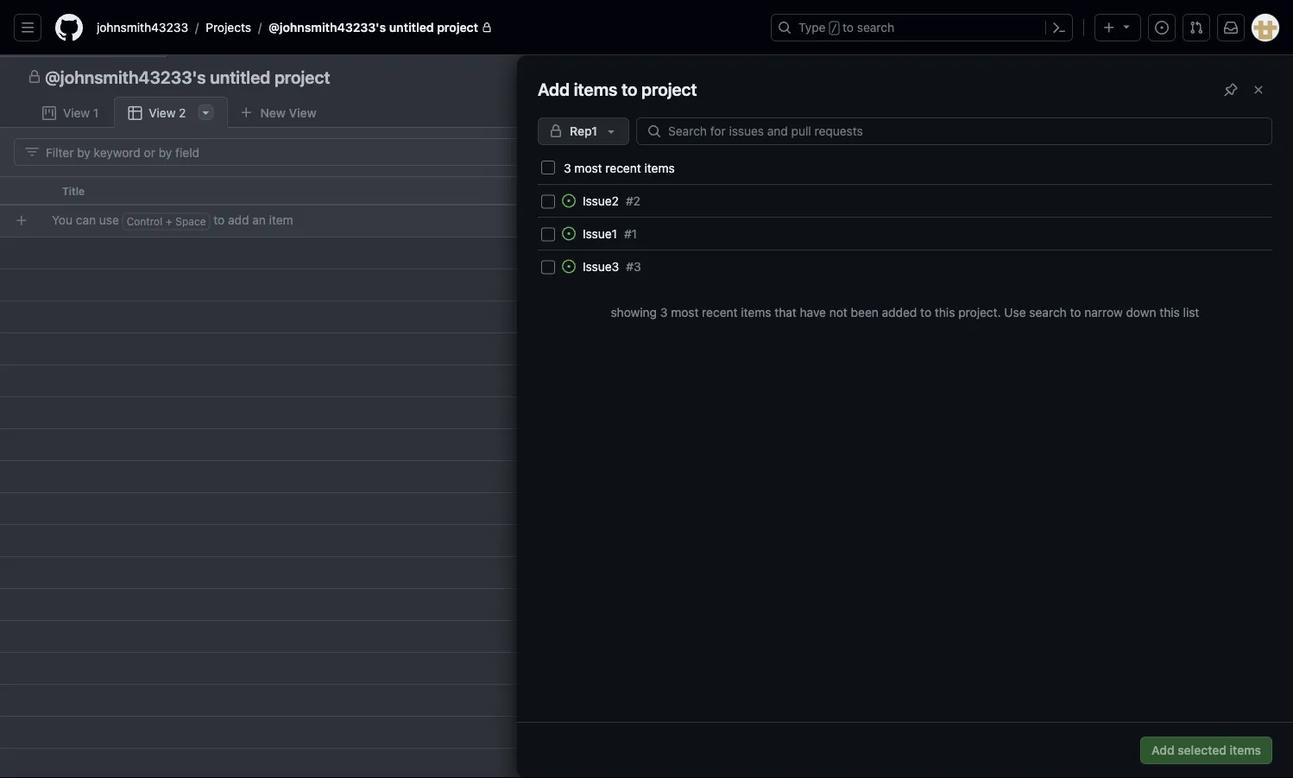 Task type: describe. For each thing, give the bounding box(es) containing it.
add for add selected items
[[1152, 743, 1175, 758]]

view filters region
[[14, 138, 1280, 166]]

untitled inside project navigation
[[210, 67, 271, 87]]

items up the rep1
[[574, 79, 618, 99]]

selected
[[1178, 743, 1227, 758]]

to inside you can use control + space to add an item
[[214, 213, 225, 227]]

items up the assignees
[[645, 161, 675, 175]]

/ for johnsmith43233
[[195, 20, 199, 35]]

assignees
[[625, 185, 677, 197]]

list
[[1184, 305, 1200, 319]]

not
[[830, 305, 848, 319]]

showing 3 most recent items that have not been added to this project . use search to narrow down this list
[[611, 305, 1200, 319]]

homepage image
[[55, 14, 83, 41]]

search image
[[648, 124, 662, 138]]

issue3 #3
[[583, 259, 642, 273]]

status
[[797, 185, 830, 197]]

johnsmith43233
[[97, 20, 188, 35]]

projects
[[206, 20, 251, 35]]

new
[[260, 105, 286, 120]]

triangle down image
[[1120, 19, 1134, 33]]

project up search image
[[642, 79, 698, 99]]

command palette image
[[1053, 21, 1067, 35]]

to left narrow
[[1071, 305, 1082, 319]]

open issue image
[[563, 227, 576, 241]]

title
[[62, 185, 85, 197]]

view 1
[[63, 106, 99, 120]]

grid containing you can use
[[0, 176, 1294, 778]]

#2
[[626, 193, 641, 208]]

an
[[252, 213, 266, 227]]

view for view 1
[[63, 106, 90, 120]]

1 horizontal spatial 3
[[661, 305, 668, 319]]

title column options image
[[584, 184, 598, 198]]

issue3
[[583, 259, 620, 273]]

side panel controls group
[[1218, 76, 1273, 104]]

control
[[127, 216, 163, 228]]

1 horizontal spatial /
[[258, 20, 262, 35]]

Issue2 checkbox
[[542, 195, 556, 209]]

tab list containing new view
[[28, 97, 356, 129]]

johnsmith43233 link
[[90, 14, 195, 41]]

2
[[179, 106, 186, 120]]

projects link
[[199, 14, 258, 41]]

3 most recent items
[[564, 161, 675, 175]]

.
[[998, 305, 1002, 319]]

items inside button
[[1231, 743, 1262, 758]]

@johnsmith43233's untitled project inside list
[[269, 20, 479, 35]]

you can use control + space to add an item
[[52, 213, 293, 228]]

untitled inside @johnsmith43233's untitled project link
[[389, 20, 434, 35]]

0 vertical spatial @johnsmith43233's
[[269, 20, 386, 35]]

column header inside grid
[[0, 176, 52, 206]]

Issue1 checkbox
[[542, 228, 556, 241]]

0 vertical spatial 3
[[564, 161, 572, 175]]

rep1 button
[[538, 117, 630, 145]]

sc 9kayk9 0 image inside view filters region
[[25, 145, 39, 159]]

to up rep1 'popup button'
[[622, 79, 638, 99]]

showing
[[611, 305, 658, 319]]

0 vertical spatial most
[[575, 161, 603, 175]]

to right added
[[921, 305, 932, 319]]

issue2 #2
[[583, 193, 641, 208]]

Issue3 checkbox
[[542, 260, 556, 274]]

type
[[799, 20, 826, 35]]

use
[[1005, 305, 1027, 319]]

git pull request image
[[1190, 21, 1204, 35]]

johnsmith43233 / projects /
[[97, 20, 262, 35]]

add
[[228, 213, 249, 227]]

#3
[[627, 259, 642, 273]]

items left that
[[742, 305, 772, 319]]

add field image
[[974, 183, 987, 197]]

issue1 link
[[583, 226, 618, 241]]

search inside the side panel: add items to project dialog
[[1030, 305, 1068, 319]]

narrow
[[1085, 305, 1124, 319]]

project inside navigation
[[275, 67, 330, 87]]

add for add items to project
[[538, 79, 570, 99]]

0 vertical spatial recent
[[606, 161, 642, 175]]

notifications image
[[1225, 21, 1239, 35]]

you
[[52, 213, 73, 227]]

save button
[[1241, 140, 1280, 164]]

pin side panel image
[[1225, 83, 1239, 97]]

Search for issues and pull requests text field
[[669, 121, 1272, 142]]

status column options image
[[929, 184, 943, 198]]



Task type: locate. For each thing, give the bounding box(es) containing it.
untitled up new
[[210, 67, 271, 87]]

1 horizontal spatial add
[[1152, 743, 1175, 758]]

1 vertical spatial most
[[672, 305, 699, 319]]

row containing you can use
[[7, 205, 1294, 237]]

sc 9kayk9 0 image for view 1
[[42, 106, 56, 120]]

type / to search
[[799, 20, 895, 35]]

view 1 link
[[28, 97, 113, 129]]

issue3 link
[[583, 259, 620, 273]]

been
[[852, 305, 879, 319]]

search
[[858, 20, 895, 35], [1030, 305, 1068, 319]]

project left lock icon
[[437, 20, 479, 35]]

+
[[166, 216, 172, 228]]

0 vertical spatial untitled
[[389, 20, 434, 35]]

recent left that
[[703, 305, 738, 319]]

sc 9kayk9 0 image inside view 1 link
[[42, 106, 56, 120]]

recent up #2
[[606, 161, 642, 175]]

1 horizontal spatial this
[[1160, 305, 1181, 319]]

#1
[[625, 226, 638, 241]]

most
[[575, 161, 603, 175], [672, 305, 699, 319]]

most right showing
[[672, 305, 699, 319]]

view right new
[[289, 105, 317, 120]]

add selected items
[[1152, 743, 1262, 758]]

2 this from the left
[[1160, 305, 1181, 319]]

@johnsmith43233's untitled project
[[269, 20, 479, 35], [45, 67, 330, 87]]

0 horizontal spatial untitled
[[210, 67, 271, 87]]

2 open issue image from the top
[[563, 260, 576, 273]]

side panel: add items to project dialog
[[0, 55, 1294, 778]]

untitled left lock icon
[[389, 20, 434, 35]]

0 horizontal spatial this
[[936, 305, 956, 319]]

most up the "title column options" icon
[[575, 161, 603, 175]]

sc 9kayk9 0 image for view 2
[[128, 106, 142, 120]]

3 right select all items option
[[564, 161, 572, 175]]

open issue image right issue3 option
[[563, 260, 576, 273]]

row down the assignees
[[7, 205, 1294, 237]]

save
[[1248, 146, 1272, 158]]

list
[[90, 14, 761, 41]]

3 right showing
[[661, 305, 668, 319]]

tab panel containing you can use
[[0, 128, 1294, 778]]

0 horizontal spatial add
[[538, 79, 570, 99]]

open issue image for issue3
[[563, 260, 576, 273]]

space
[[176, 216, 206, 228]]

have
[[801, 305, 827, 319]]

tab list
[[28, 97, 356, 129]]

0 vertical spatial @johnsmith43233's untitled project
[[269, 20, 479, 35]]

0 vertical spatial search
[[858, 20, 895, 35]]

1 vertical spatial 3
[[661, 305, 668, 319]]

row
[[0, 176, 1294, 206], [7, 205, 1294, 237]]

1
[[93, 106, 99, 120]]

sc 9kayk9 0 image left view 2
[[128, 106, 142, 120]]

that
[[775, 305, 797, 319]]

1 vertical spatial open issue image
[[563, 260, 576, 273]]

view for view 2
[[149, 106, 176, 120]]

add inside button
[[1152, 743, 1175, 758]]

issue opened image
[[1156, 21, 1170, 35]]

1 horizontal spatial most
[[672, 305, 699, 319]]

sc 9kayk9 0 image left view 1
[[42, 106, 56, 120]]

sc 9kayk9 0 image
[[42, 106, 56, 120], [128, 106, 142, 120], [25, 145, 39, 159]]

row down 3 most recent items
[[0, 176, 1294, 206]]

search right type
[[858, 20, 895, 35]]

issue1
[[583, 226, 618, 241]]

3
[[564, 161, 572, 175], [661, 305, 668, 319]]

1 vertical spatial add
[[1152, 743, 1175, 758]]

0 vertical spatial add
[[538, 79, 570, 99]]

0 horizontal spatial recent
[[606, 161, 642, 175]]

/
[[195, 20, 199, 35], [258, 20, 262, 35], [832, 22, 838, 35]]

view inside popup button
[[289, 105, 317, 120]]

1 view from the left
[[289, 105, 317, 120]]

this
[[936, 305, 956, 319], [1160, 305, 1181, 319]]

2 horizontal spatial /
[[832, 22, 838, 35]]

0 horizontal spatial @johnsmith43233's
[[45, 67, 206, 87]]

0 horizontal spatial view
[[63, 106, 90, 120]]

can
[[76, 213, 96, 227]]

row inside grid
[[7, 205, 1294, 237]]

to left add
[[214, 213, 225, 227]]

open issue image
[[563, 194, 576, 208], [563, 260, 576, 273]]

1 this from the left
[[936, 305, 956, 319]]

add items to project
[[538, 79, 698, 99]]

view
[[289, 105, 317, 120], [63, 106, 90, 120], [149, 106, 176, 120]]

1 horizontal spatial untitled
[[389, 20, 434, 35]]

row containing title
[[0, 176, 1294, 206]]

1 open issue image from the top
[[563, 194, 576, 208]]

lock image
[[482, 22, 492, 33]]

/ inside type / to search
[[832, 22, 838, 35]]

column header
[[0, 176, 52, 206]]

@johnsmith43233's untitled project inside project navigation
[[45, 67, 330, 87]]

view left the 2
[[149, 106, 176, 120]]

@johnsmith43233's
[[269, 20, 386, 35], [45, 67, 206, 87]]

/ for type
[[832, 22, 838, 35]]

sc 9kayk9 0 image
[[28, 70, 41, 84]]

grid
[[0, 176, 1294, 778]]

2 horizontal spatial view
[[289, 105, 317, 120]]

Select all items checkbox
[[542, 161, 556, 174]]

1 vertical spatial recent
[[703, 305, 738, 319]]

list containing johnsmith43233 / projects /
[[90, 14, 761, 41]]

add left the selected
[[1152, 743, 1175, 758]]

open issue image right issue2 checkbox
[[563, 194, 576, 208]]

1 horizontal spatial search
[[1030, 305, 1068, 319]]

2 view from the left
[[63, 106, 90, 120]]

1 horizontal spatial sc 9kayk9 0 image
[[42, 106, 56, 120]]

open issue image for issue2
[[563, 194, 576, 208]]

0 horizontal spatial most
[[575, 161, 603, 175]]

search right use
[[1030, 305, 1068, 319]]

add items to project region
[[0, 55, 1294, 778]]

items right the selected
[[1231, 743, 1262, 758]]

0 vertical spatial open issue image
[[563, 194, 576, 208]]

item
[[269, 213, 293, 227]]

close panel image
[[1253, 83, 1266, 97]]

this right added
[[936, 305, 956, 319]]

issue2 link
[[583, 193, 620, 208]]

project
[[437, 20, 479, 35], [275, 67, 330, 87], [642, 79, 698, 99], [959, 305, 998, 319]]

1 horizontal spatial view
[[149, 106, 176, 120]]

tab panel
[[0, 128, 1294, 778]]

sc 9kayk9 0 image down view 1 link
[[25, 145, 39, 159]]

added
[[883, 305, 918, 319]]

untitled
[[389, 20, 434, 35], [210, 67, 271, 87]]

assignees column options image
[[757, 184, 771, 198]]

1 vertical spatial @johnsmith43233's untitled project
[[45, 67, 330, 87]]

view 2
[[149, 106, 186, 120]]

add selected items button
[[1141, 737, 1273, 764]]

project left use
[[959, 305, 998, 319]]

add up the rep1
[[538, 79, 570, 99]]

project up new view
[[275, 67, 330, 87]]

rep1
[[570, 124, 598, 138]]

new view button
[[228, 99, 328, 127]]

view inside "link"
[[149, 106, 176, 120]]

new view
[[260, 105, 317, 120]]

0 horizontal spatial search
[[858, 20, 895, 35]]

recent
[[606, 161, 642, 175], [703, 305, 738, 319]]

pin side panel tooltip
[[1225, 81, 1239, 99]]

/ left projects at the left of page
[[195, 20, 199, 35]]

1 vertical spatial untitled
[[210, 67, 271, 87]]

view options for view 2 image
[[199, 105, 213, 119]]

/ right type
[[832, 22, 838, 35]]

1 horizontal spatial recent
[[703, 305, 738, 319]]

view 2 link
[[113, 97, 228, 129]]

down
[[1127, 305, 1157, 319]]

0 horizontal spatial 3
[[564, 161, 572, 175]]

create new item or add existing item image
[[15, 214, 29, 228]]

2 horizontal spatial sc 9kayk9 0 image
[[128, 106, 142, 120]]

items
[[574, 79, 618, 99], [645, 161, 675, 175], [742, 305, 772, 319], [1231, 743, 1262, 758]]

view left 1
[[63, 106, 90, 120]]

add
[[538, 79, 570, 99], [1152, 743, 1175, 758]]

issue1 #1
[[583, 226, 638, 241]]

1 vertical spatial @johnsmith43233's
[[45, 67, 206, 87]]

@johnsmith43233's untitled project link
[[262, 14, 499, 41]]

issue2
[[583, 193, 620, 208]]

this left list
[[1160, 305, 1181, 319]]

to right type
[[843, 20, 854, 35]]

/ right projects at the left of page
[[258, 20, 262, 35]]

plus image
[[1103, 21, 1117, 35]]

0 horizontal spatial /
[[195, 20, 199, 35]]

to
[[843, 20, 854, 35], [622, 79, 638, 99], [214, 213, 225, 227], [921, 305, 932, 319], [1071, 305, 1082, 319]]

sc 9kayk9 0 image inside view 2 "link"
[[128, 106, 142, 120]]

1 horizontal spatial @johnsmith43233's
[[269, 20, 386, 35]]

@johnsmith43233's inside project navigation
[[45, 67, 206, 87]]

3 view from the left
[[149, 106, 176, 120]]

0 horizontal spatial sc 9kayk9 0 image
[[25, 145, 39, 159]]

1 vertical spatial search
[[1030, 305, 1068, 319]]

project navigation
[[0, 55, 1294, 97]]

use
[[99, 213, 119, 227]]



Task type: vqa. For each thing, say whether or not it's contained in the screenshot.
Add selected items button
yes



